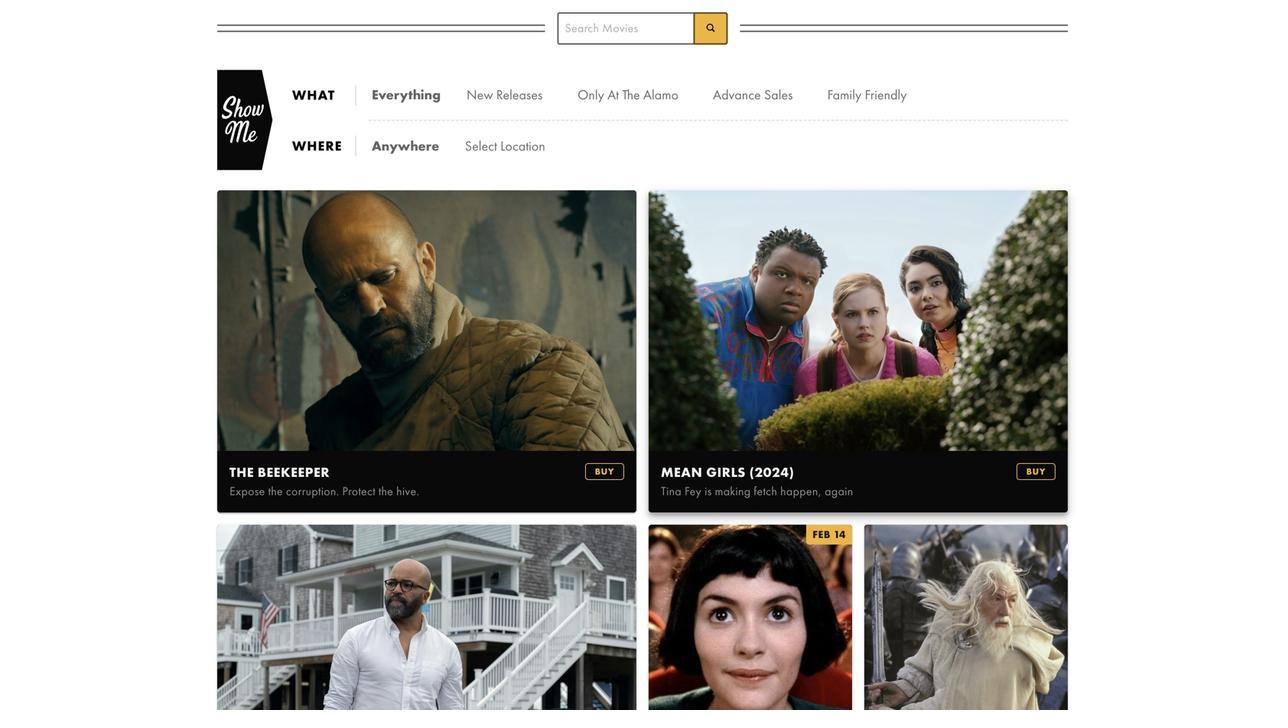 Task type: vqa. For each thing, say whether or not it's contained in the screenshot.
left the
yes



Task type: locate. For each thing, give the bounding box(es) containing it.
tina
[[661, 484, 682, 499]]

14
[[834, 528, 846, 541]]

expose the corruption. protect the hive.
[[230, 484, 420, 499]]

0 horizontal spatial buy
[[595, 466, 614, 478]]

new releases
[[467, 86, 543, 104]]

feb 14
[[813, 528, 846, 541]]

making
[[715, 484, 751, 499]]

releases
[[496, 86, 543, 104]]

advance sales
[[713, 86, 793, 104]]

buy for mean girls (2024)
[[1027, 466, 1046, 478]]

the down the beekeeper
[[268, 484, 283, 499]]

1 horizontal spatial buy link
[[1017, 464, 1056, 480]]

2 horizontal spatial the
[[622, 86, 640, 104]]

select
[[465, 137, 497, 155]]

is
[[705, 484, 712, 499]]

happen,
[[781, 484, 822, 499]]

corruption.
[[286, 484, 339, 499]]

1 horizontal spatial buy
[[1027, 466, 1046, 478]]

2 buy from the left
[[1027, 466, 1046, 478]]

the right at
[[622, 86, 640, 104]]

location
[[500, 137, 545, 155]]

2 buy link from the left
[[1017, 464, 1056, 480]]

again
[[825, 484, 854, 499]]

buy link
[[585, 464, 624, 480], [1017, 464, 1056, 480]]

the left hive.
[[379, 484, 393, 499]]

what
[[292, 87, 335, 104]]

anywhere
[[372, 137, 439, 155]]

1 buy from the left
[[595, 466, 614, 478]]

the
[[622, 86, 640, 104], [268, 484, 283, 499], [379, 484, 393, 499]]

tina fey is making fetch happen, again
[[661, 484, 854, 499]]

buy
[[595, 466, 614, 478], [1027, 466, 1046, 478]]

None search field
[[557, 12, 728, 45]]

1 horizontal spatial the
[[379, 484, 393, 499]]

buy link for the beekeeper
[[585, 464, 624, 480]]

0 horizontal spatial buy link
[[585, 464, 624, 480]]

1 buy link from the left
[[585, 464, 624, 480]]



Task type: describe. For each thing, give the bounding box(es) containing it.
hive.
[[396, 484, 420, 499]]

friendly
[[865, 86, 907, 104]]

the beekeeper
[[230, 464, 330, 481]]

only at the alamo button
[[569, 73, 706, 117]]

only at the alamo
[[578, 86, 679, 104]]

the
[[230, 464, 254, 481]]

the inside button
[[622, 86, 640, 104]]

family friendly
[[828, 86, 907, 104]]

where
[[292, 137, 342, 155]]

select location button
[[458, 124, 571, 168]]

beekeeper
[[258, 464, 330, 481]]

fey
[[685, 484, 702, 499]]

anywhere button
[[372, 124, 458, 168]]

buy link for mean girls (2024)
[[1017, 464, 1056, 480]]

alamo
[[643, 86, 679, 104]]

family
[[828, 86, 862, 104]]

advance
[[713, 86, 761, 104]]

buy for the beekeeper
[[595, 466, 614, 478]]

girls
[[706, 464, 746, 481]]

0 horizontal spatial the
[[268, 484, 283, 499]]

advance sales button
[[706, 73, 818, 117]]

select location
[[465, 137, 545, 155]]

fetch
[[754, 484, 778, 499]]

new
[[467, 86, 493, 104]]

sales
[[764, 86, 793, 104]]

only
[[578, 86, 604, 104]]

mean girls (2024)
[[661, 464, 795, 481]]

Search Movies text field
[[557, 12, 728, 45]]

new releases button
[[459, 73, 569, 117]]

at
[[608, 86, 619, 104]]

family friendly button
[[818, 73, 935, 117]]

protect
[[342, 484, 376, 499]]

mean
[[661, 464, 703, 481]]

search image
[[705, 22, 717, 34]]

feb
[[813, 528, 831, 541]]

everything
[[372, 86, 441, 104]]

expose
[[230, 484, 265, 499]]

everything button
[[372, 73, 459, 117]]

(2024)
[[749, 464, 795, 481]]



